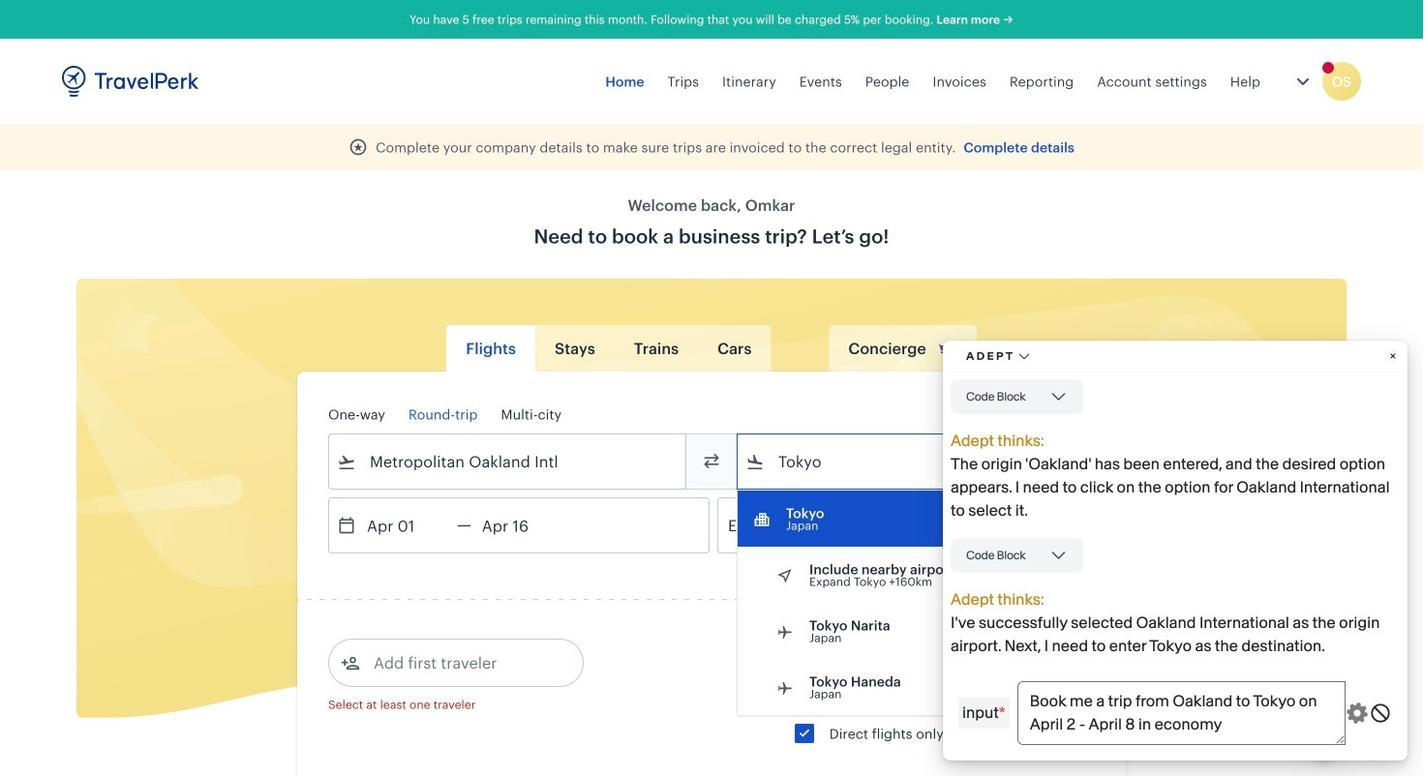 Task type: describe. For each thing, give the bounding box(es) containing it.
Return text field
[[471, 499, 572, 553]]

Add first traveler search field
[[360, 648, 562, 679]]

To search field
[[765, 446, 1069, 477]]



Task type: locate. For each thing, give the bounding box(es) containing it.
From search field
[[356, 446, 660, 477]]

Depart text field
[[356, 499, 457, 553]]



Task type: vqa. For each thing, say whether or not it's contained in the screenshot.
Move Backward To Switch To The Previous Month. image
no



